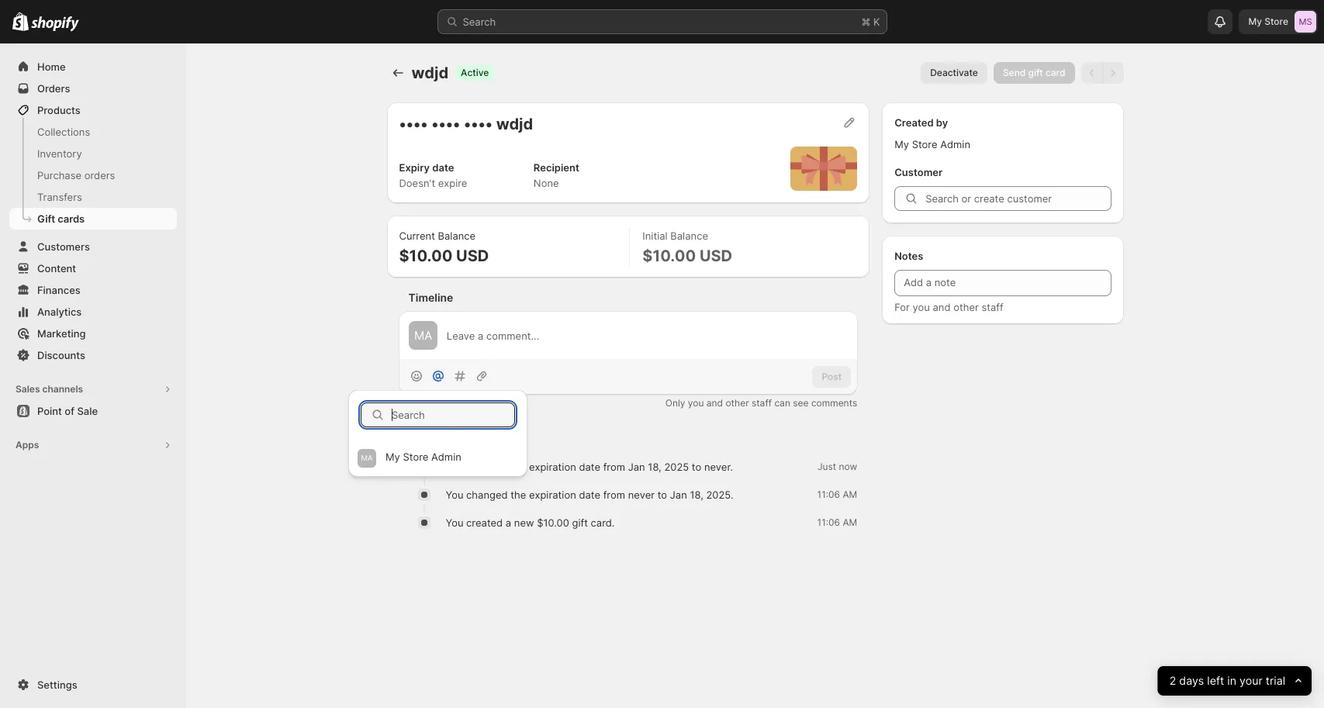 Task type: vqa. For each thing, say whether or not it's contained in the screenshot.
the Marketing link
yes



Task type: locate. For each thing, give the bounding box(es) containing it.
1 vertical spatial the
[[511, 489, 526, 502]]

2 11:06 am from the top
[[818, 517, 858, 529]]

2 vertical spatial you
[[446, 517, 464, 530]]

usd
[[456, 247, 489, 265], [700, 247, 733, 265]]

1 vertical spatial wdjd
[[496, 115, 533, 133]]

2 the from the top
[[511, 489, 526, 502]]

0 vertical spatial 11:06 am
[[818, 489, 858, 501]]

my store admin down by
[[895, 138, 971, 151]]

to right '2025'
[[692, 461, 702, 474]]

1 vertical spatial other
[[726, 398, 749, 409]]

0 horizontal spatial ••••
[[399, 115, 428, 133]]

1 vertical spatial to
[[658, 489, 668, 502]]

point of sale
[[37, 405, 98, 418]]

admin down the today
[[432, 451, 462, 464]]

0 vertical spatial jan
[[628, 461, 645, 474]]

changed down the today
[[467, 461, 508, 474]]

⌘
[[862, 16, 871, 28]]

and right for
[[933, 301, 951, 314]]

1 horizontal spatial wdjd
[[496, 115, 533, 133]]

0 vertical spatial am
[[843, 489, 858, 501]]

expiration up the you changed the expiration date from never to jan 18, 2025.
[[529, 461, 576, 474]]

1 horizontal spatial admin
[[941, 138, 971, 151]]

discounts link
[[9, 345, 177, 366]]

1 vertical spatial 11:06 am
[[818, 517, 858, 529]]

shopify image
[[12, 12, 29, 31], [31, 16, 79, 32]]

$10.00 right new
[[537, 517, 570, 530]]

0 vertical spatial gift
[[1029, 67, 1044, 78]]

1 horizontal spatial other
[[954, 301, 979, 314]]

1 horizontal spatial and
[[933, 301, 951, 314]]

staff
[[982, 301, 1004, 314], [752, 398, 772, 409]]

store
[[1265, 16, 1289, 27], [912, 138, 938, 151], [403, 451, 429, 464]]

my store admin down the today
[[386, 451, 462, 464]]

2 horizontal spatial $10.00
[[643, 247, 696, 265]]

send gift card
[[1003, 67, 1066, 78]]

initial balance $10.00 usd
[[643, 230, 733, 265]]

only
[[666, 398, 686, 409]]

other for only
[[726, 398, 749, 409]]

active
[[461, 67, 489, 78]]

18, left 2025.
[[690, 489, 704, 502]]

date up the you changed the expiration date from never to jan 18, 2025.
[[579, 461, 601, 474]]

3 you from the top
[[446, 517, 464, 530]]

other for for
[[954, 301, 979, 314]]

0 vertical spatial other
[[954, 301, 979, 314]]

created
[[467, 517, 503, 530]]

balance inside initial balance $10.00 usd
[[671, 230, 709, 242]]

usd inside initial balance $10.00 usd
[[700, 247, 733, 265]]

your
[[1240, 674, 1263, 688]]

1 horizontal spatial usd
[[700, 247, 733, 265]]

Search text field
[[392, 403, 515, 428]]

1 vertical spatial 18,
[[690, 489, 704, 502]]

0 vertical spatial and
[[933, 301, 951, 314]]

0 vertical spatial staff
[[982, 301, 1004, 314]]

2 horizontal spatial store
[[1265, 16, 1289, 27]]

from left never
[[604, 489, 626, 502]]

1 vertical spatial date
[[579, 461, 601, 474]]

analytics link
[[9, 301, 177, 323]]

previous image
[[1085, 65, 1100, 81]]

1 expiration from the top
[[529, 461, 576, 474]]

1 vertical spatial my store admin
[[386, 451, 462, 464]]

send
[[1003, 67, 1026, 78]]

to
[[692, 461, 702, 474], [658, 489, 668, 502]]

2 you from the top
[[446, 489, 464, 502]]

•••• up expiry date doesn't expire
[[432, 115, 460, 133]]

usd inside 'current balance $10.00 usd'
[[456, 247, 489, 265]]

2 from from the top
[[604, 489, 626, 502]]

1 balance from the left
[[438, 230, 476, 242]]

1 vertical spatial changed
[[467, 489, 508, 502]]

to right never
[[658, 489, 668, 502]]

date inside expiry date doesn't expire
[[433, 161, 454, 174]]

2 11:06 from the top
[[818, 517, 841, 529]]

settings link
[[9, 674, 177, 696]]

0 horizontal spatial balance
[[438, 230, 476, 242]]

gift left the card.
[[572, 517, 588, 530]]

0 horizontal spatial gift
[[572, 517, 588, 530]]

from for never
[[604, 489, 626, 502]]

11:06 for you created a new $10.00 gift card.
[[818, 517, 841, 529]]

2 horizontal spatial my
[[1249, 16, 1263, 27]]

1 11:06 am from the top
[[818, 489, 858, 501]]

•••• down active
[[464, 115, 493, 133]]

0 vertical spatial store
[[1265, 16, 1289, 27]]

gift
[[37, 213, 55, 225]]

$10.00
[[399, 247, 453, 265], [643, 247, 696, 265], [537, 517, 570, 530]]

and for only
[[707, 398, 723, 409]]

staff left the can
[[752, 398, 772, 409]]

1 •••• from the left
[[399, 115, 428, 133]]

0 vertical spatial changed
[[467, 461, 508, 474]]

$10.00 down initial
[[643, 247, 696, 265]]

0 vertical spatial my
[[1249, 16, 1263, 27]]

0 horizontal spatial other
[[726, 398, 749, 409]]

3 •••• from the left
[[464, 115, 493, 133]]

sales channels button
[[9, 379, 177, 400]]

store down created by
[[912, 138, 938, 151]]

the
[[511, 461, 526, 474], [511, 489, 526, 502]]

see
[[793, 398, 809, 409]]

inventory
[[37, 147, 82, 160]]

and for for
[[933, 301, 951, 314]]

admin
[[941, 138, 971, 151], [432, 451, 462, 464]]

balance right the "current"
[[438, 230, 476, 242]]

0 vertical spatial expiration
[[529, 461, 576, 474]]

••••
[[399, 115, 428, 133], [432, 115, 460, 133], [464, 115, 493, 133]]

0 vertical spatial date
[[433, 161, 454, 174]]

0 horizontal spatial wdjd
[[412, 64, 449, 82]]

0 horizontal spatial admin
[[432, 451, 462, 464]]

0 vertical spatial my store admin
[[895, 138, 971, 151]]

wdjd
[[412, 64, 449, 82], [496, 115, 533, 133]]

0 vertical spatial you
[[446, 461, 464, 474]]

now
[[839, 461, 858, 473]]

0 vertical spatial the
[[511, 461, 526, 474]]

https://cdn.shopify.com/proxy/a41179238e4fe637610db9c88c118e2d78de5f58837ce4d373cfff3df317c67e/www.gravatar.com/avatar/67db484119dd0491e197bef3920cf5d6.jpg?s=160&d=404 image
[[358, 450, 376, 468]]

2 horizontal spatial ••••
[[464, 115, 493, 133]]

1 vertical spatial am
[[843, 517, 858, 529]]

inventory link
[[9, 143, 177, 165]]

1 vertical spatial and
[[707, 398, 723, 409]]

my right 'https://cdn.shopify.com/proxy/a41179238e4fe637610db9c88c118e2d78de5f58837ce4d373cfff3df317c67e/www.gravatar.com/avatar/67db484119dd0491e197bef3920cf5d6.jpg?s=160&d=404'
[[386, 451, 400, 464]]

0 vertical spatial 18,
[[648, 461, 662, 474]]

just
[[818, 461, 837, 473]]

customer
[[895, 166, 943, 179]]

you for you created a new $10.00 gift card.
[[446, 517, 464, 530]]

0 vertical spatial from
[[604, 461, 626, 474]]

you right "only"
[[688, 398, 704, 409]]

jan up never
[[628, 461, 645, 474]]

2 •••• from the left
[[432, 115, 460, 133]]

expiration
[[529, 461, 576, 474], [529, 489, 576, 502]]

date for you changed the expiration date from jan 18, 2025 to never.
[[579, 461, 601, 474]]

1 from from the top
[[604, 461, 626, 474]]

never
[[628, 489, 655, 502]]

changed for you changed the expiration date from jan 18, 2025 to never.
[[467, 461, 508, 474]]

0 horizontal spatial 18,
[[648, 461, 662, 474]]

you for you changed the expiration date from jan 18, 2025 to never.
[[446, 461, 464, 474]]

0 vertical spatial you
[[913, 301, 930, 314]]

1 horizontal spatial staff
[[982, 301, 1004, 314]]

1 vertical spatial staff
[[752, 398, 772, 409]]

1 you from the top
[[446, 461, 464, 474]]

from
[[604, 461, 626, 474], [604, 489, 626, 502]]

store right 'https://cdn.shopify.com/proxy/a41179238e4fe637610db9c88c118e2d78de5f58837ce4d373cfff3df317c67e/www.gravatar.com/avatar/67db484119dd0491e197bef3920cf5d6.jpg?s=160&d=404'
[[403, 451, 429, 464]]

0 vertical spatial to
[[692, 461, 702, 474]]

2 expiration from the top
[[529, 489, 576, 502]]

0 horizontal spatial to
[[658, 489, 668, 502]]

gift left card
[[1029, 67, 1044, 78]]

1 horizontal spatial to
[[692, 461, 702, 474]]

my left my store icon
[[1249, 16, 1263, 27]]

usd for initial balance $10.00 usd
[[700, 247, 733, 265]]

admin down by
[[941, 138, 971, 151]]

0 horizontal spatial $10.00
[[399, 247, 453, 265]]

changed up created
[[467, 489, 508, 502]]

1 11:06 from the top
[[818, 489, 841, 501]]

1 horizontal spatial my store admin
[[895, 138, 971, 151]]

1 horizontal spatial store
[[912, 138, 938, 151]]

you for for
[[913, 301, 930, 314]]

1 am from the top
[[843, 489, 858, 501]]

2 vertical spatial store
[[403, 451, 429, 464]]

sale
[[77, 405, 98, 418]]

only you and other staff can see comments
[[666, 398, 858, 409]]

1 vertical spatial expiration
[[529, 489, 576, 502]]

2 usd from the left
[[700, 247, 733, 265]]

0 horizontal spatial staff
[[752, 398, 772, 409]]

1 horizontal spatial my
[[895, 138, 910, 151]]

gift cards link
[[9, 208, 177, 230]]

deactivate
[[931, 67, 979, 78]]

staff for for you and other staff
[[982, 301, 1004, 314]]

transfers link
[[9, 186, 177, 208]]

my
[[1249, 16, 1263, 27], [895, 138, 910, 151], [386, 451, 400, 464]]

point
[[37, 405, 62, 418]]

and right "only"
[[707, 398, 723, 409]]

customers
[[37, 241, 90, 253]]

2 am from the top
[[843, 517, 858, 529]]

recipient none
[[534, 161, 580, 189]]

1 horizontal spatial you
[[913, 301, 930, 314]]

balance right initial
[[671, 230, 709, 242]]

2 vertical spatial date
[[579, 489, 601, 502]]

18, left '2025'
[[648, 461, 662, 474]]

$10.00 inside 'current balance $10.00 usd'
[[399, 247, 453, 265]]

1 changed from the top
[[467, 461, 508, 474]]

11:06 for you changed the expiration date from never to jan 18, 2025.
[[818, 489, 841, 501]]

am
[[843, 489, 858, 501], [843, 517, 858, 529]]

my down created
[[895, 138, 910, 151]]

staff down add a note text field
[[982, 301, 1004, 314]]

doesn't
[[399, 177, 436, 189]]

1 usd from the left
[[456, 247, 489, 265]]

date down 'you changed the expiration date from jan 18, 2025 to never.'
[[579, 489, 601, 502]]

0 vertical spatial 11:06
[[818, 489, 841, 501]]

expiry
[[399, 161, 430, 174]]

point of sale button
[[0, 400, 186, 422]]

2 balance from the left
[[671, 230, 709, 242]]

my store admin
[[895, 138, 971, 151], [386, 451, 462, 464]]

balance
[[438, 230, 476, 242], [671, 230, 709, 242]]

search
[[463, 16, 496, 28]]

balance for current balance $10.00 usd
[[438, 230, 476, 242]]

store left my store icon
[[1265, 16, 1289, 27]]

0 vertical spatial admin
[[941, 138, 971, 151]]

$10.00 inside initial balance $10.00 usd
[[643, 247, 696, 265]]

other left the can
[[726, 398, 749, 409]]

0 horizontal spatial my store admin
[[386, 451, 462, 464]]

11:06 am for you changed the expiration date from never to jan 18, 2025.
[[818, 489, 858, 501]]

1 horizontal spatial shopify image
[[31, 16, 79, 32]]

1 vertical spatial jan
[[670, 489, 687, 502]]

from up the you changed the expiration date from never to jan 18, 2025.
[[604, 461, 626, 474]]

1 vertical spatial 11:06
[[818, 517, 841, 529]]

1 vertical spatial you
[[688, 398, 704, 409]]

by
[[937, 116, 949, 129]]

changed for you changed the expiration date from never to jan 18, 2025.
[[467, 489, 508, 502]]

0 vertical spatial wdjd
[[412, 64, 449, 82]]

Add a note text field
[[895, 270, 1112, 296]]

you for only
[[688, 398, 704, 409]]

0 horizontal spatial and
[[707, 398, 723, 409]]

1 horizontal spatial ••••
[[432, 115, 460, 133]]

1 horizontal spatial balance
[[671, 230, 709, 242]]

1 the from the top
[[511, 461, 526, 474]]

18,
[[648, 461, 662, 474], [690, 489, 704, 502]]

1 vertical spatial my
[[895, 138, 910, 151]]

•••• up expiry
[[399, 115, 428, 133]]

gift
[[1029, 67, 1044, 78], [572, 517, 588, 530]]

you
[[913, 301, 930, 314], [688, 398, 704, 409]]

1 vertical spatial from
[[604, 489, 626, 502]]

marketing
[[37, 328, 86, 340]]

$10.00 down the "current"
[[399, 247, 453, 265]]

0 horizontal spatial usd
[[456, 247, 489, 265]]

11:06
[[818, 489, 841, 501], [818, 517, 841, 529]]

sales channels
[[16, 383, 83, 395]]

date up expire in the top left of the page
[[433, 161, 454, 174]]

and
[[933, 301, 951, 314], [707, 398, 723, 409]]

settings
[[37, 679, 77, 692]]

today
[[446, 435, 473, 447]]

2 vertical spatial my
[[386, 451, 400, 464]]

2 changed from the top
[[467, 489, 508, 502]]

1 vertical spatial you
[[446, 489, 464, 502]]

balance inside 'current balance $10.00 usd'
[[438, 230, 476, 242]]

1 horizontal spatial gift
[[1029, 67, 1044, 78]]

you right for
[[913, 301, 930, 314]]

created by
[[895, 116, 949, 129]]

expiration up you created a new $10.00 gift card.
[[529, 489, 576, 502]]

other down add a note text field
[[954, 301, 979, 314]]

0 horizontal spatial you
[[688, 398, 704, 409]]

home
[[37, 61, 66, 73]]

purchase orders link
[[9, 165, 177, 186]]

expiry date doesn't expire
[[399, 161, 468, 189]]

jan down '2025'
[[670, 489, 687, 502]]

apps button
[[9, 435, 177, 456]]



Task type: describe. For each thing, give the bounding box(es) containing it.
current balance $10.00 usd
[[399, 230, 489, 265]]

gift inside button
[[1029, 67, 1044, 78]]

current
[[399, 230, 435, 242]]

post button
[[813, 366, 852, 388]]

deactivate button
[[921, 62, 988, 84]]

content link
[[9, 258, 177, 279]]

analytics
[[37, 306, 82, 318]]

post
[[822, 371, 842, 382]]

cards
[[58, 213, 85, 225]]

orders
[[37, 82, 70, 95]]

for you and other staff
[[895, 301, 1004, 314]]

2 days left in your trial button
[[1158, 667, 1312, 696]]

next image
[[1106, 65, 1121, 81]]

0 horizontal spatial shopify image
[[12, 12, 29, 31]]

content
[[37, 262, 76, 275]]

recipient
[[534, 161, 580, 174]]

1 vertical spatial store
[[912, 138, 938, 151]]

$10.00 for initial balance $10.00 usd
[[643, 247, 696, 265]]

you created a new $10.00 gift card.
[[446, 517, 615, 530]]

none
[[534, 177, 559, 189]]

•••• •••• •••• wdjd
[[399, 115, 533, 133]]

orders
[[84, 169, 115, 182]]

sales
[[16, 383, 40, 395]]

usd for current balance $10.00 usd
[[456, 247, 489, 265]]

date for you changed the expiration date from never to jan 18, 2025.
[[579, 489, 601, 502]]

2
[[1170, 674, 1177, 688]]

am for you changed the expiration date from never to jan 18, 2025.
[[843, 489, 858, 501]]

just now
[[818, 461, 858, 473]]

11:06 am for you created a new $10.00 gift card.
[[818, 517, 858, 529]]

expire
[[438, 177, 468, 189]]

the for you changed the expiration date from jan 18, 2025 to never.
[[511, 461, 526, 474]]

new
[[514, 517, 534, 530]]

apps
[[16, 439, 39, 451]]

the for you changed the expiration date from never to jan 18, 2025.
[[511, 489, 526, 502]]

1 vertical spatial gift
[[572, 517, 588, 530]]

1 horizontal spatial jan
[[670, 489, 687, 502]]

timeline
[[409, 291, 454, 304]]

k
[[874, 16, 880, 28]]

notes
[[895, 250, 924, 262]]

a
[[506, 517, 512, 530]]

1 vertical spatial admin
[[432, 451, 462, 464]]

can
[[775, 398, 791, 409]]

transfers
[[37, 191, 82, 203]]

0 horizontal spatial jan
[[628, 461, 645, 474]]

orders link
[[9, 78, 177, 99]]

⌘ k
[[862, 16, 880, 28]]

expiration for never
[[529, 489, 576, 502]]

1 horizontal spatial 18,
[[690, 489, 704, 502]]

for
[[895, 301, 910, 314]]

products link
[[9, 99, 177, 121]]

you changed the expiration date from never to jan 18, 2025.
[[446, 489, 734, 502]]

Leave a comment... text field
[[447, 328, 848, 344]]

send gift card button
[[994, 62, 1075, 84]]

discounts
[[37, 349, 85, 362]]

from for jan
[[604, 461, 626, 474]]

avatar with initials m a image
[[409, 321, 438, 350]]

card.
[[591, 517, 615, 530]]

initial
[[643, 230, 668, 242]]

my store image
[[1295, 11, 1317, 33]]

collections link
[[9, 121, 177, 143]]

home link
[[9, 56, 177, 78]]

0 horizontal spatial store
[[403, 451, 429, 464]]

purchase
[[37, 169, 82, 182]]

products
[[37, 104, 81, 116]]

marketing link
[[9, 323, 177, 345]]

comments
[[812, 398, 858, 409]]

my store
[[1249, 16, 1289, 27]]

Search or create customer text field
[[926, 186, 1112, 211]]

never.
[[705, 461, 733, 474]]

of
[[65, 405, 74, 418]]

point of sale link
[[9, 400, 177, 422]]

in
[[1228, 674, 1237, 688]]

2025.
[[707, 489, 734, 502]]

you changed the expiration date from jan 18, 2025 to never.
[[446, 461, 733, 474]]

collections
[[37, 126, 90, 138]]

created
[[895, 116, 934, 129]]

gift cards
[[37, 213, 85, 225]]

customers link
[[9, 236, 177, 258]]

you for you changed the expiration date from never to jan 18, 2025.
[[446, 489, 464, 502]]

1 horizontal spatial $10.00
[[537, 517, 570, 530]]

left
[[1208, 674, 1225, 688]]

staff for only you and other staff can see comments
[[752, 398, 772, 409]]

expiration for jan
[[529, 461, 576, 474]]

card
[[1046, 67, 1066, 78]]

channels
[[42, 383, 83, 395]]

$10.00 for current balance $10.00 usd
[[399, 247, 453, 265]]

finances link
[[9, 279, 177, 301]]

2 days left in your trial
[[1170, 674, 1286, 688]]

0 horizontal spatial my
[[386, 451, 400, 464]]

purchase orders
[[37, 169, 115, 182]]

finances
[[37, 284, 81, 296]]

balance for initial balance $10.00 usd
[[671, 230, 709, 242]]

am for you created a new $10.00 gift card.
[[843, 517, 858, 529]]



